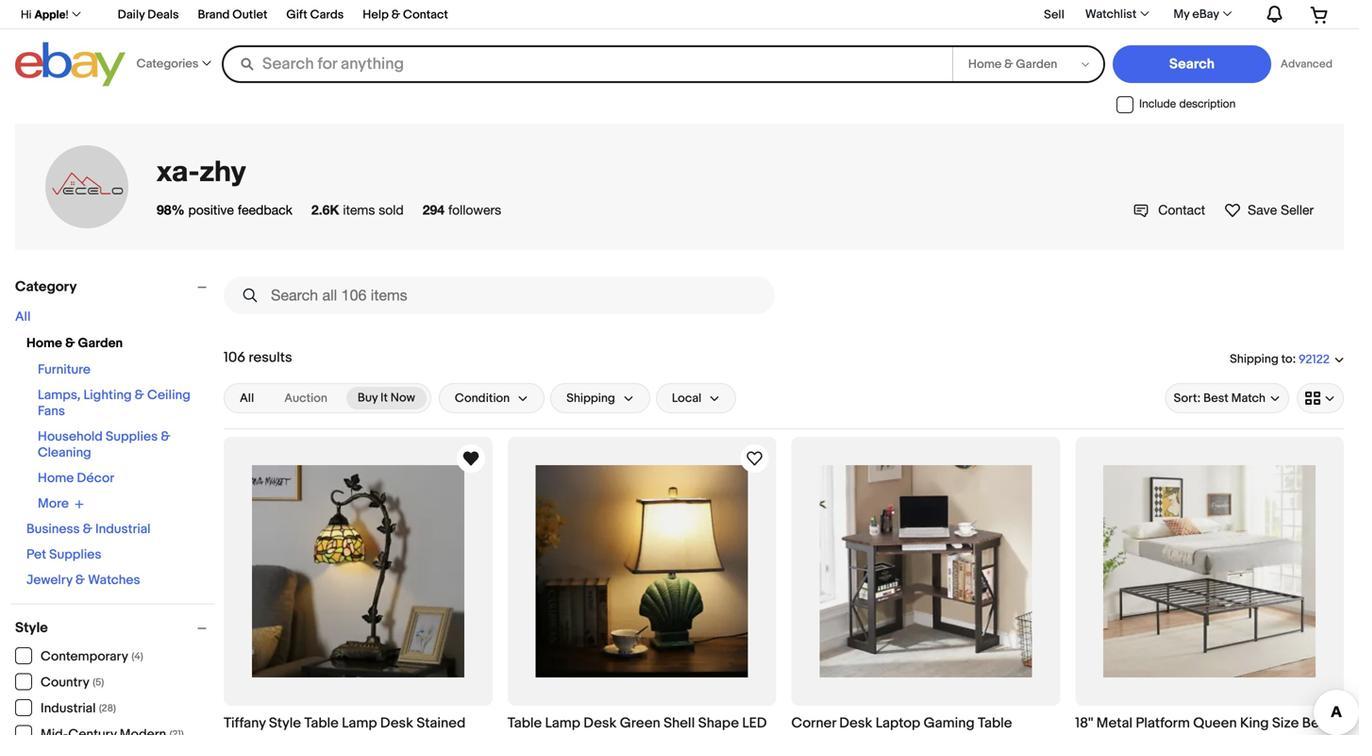 Task type: locate. For each thing, give the bounding box(es) containing it.
0 vertical spatial led
[[743, 715, 767, 732]]

business
[[26, 522, 80, 538]]

night inside tiffany style table lamp desk stained glass led vintage art night light decor
[[368, 735, 403, 736]]

1 vertical spatial all
[[240, 391, 254, 406]]

0 vertical spatial supplies
[[106, 429, 158, 445]]

corner desk laptop gaming table computer home office tabl heading
[[792, 715, 1013, 736]]

1 vertical spatial industrial
[[41, 701, 96, 717]]

size
[[1273, 715, 1300, 732]]

contact left save
[[1159, 202, 1206, 218]]

lighting
[[84, 388, 132, 404]]

desk up bedside at the left
[[584, 715, 617, 732]]

0 horizontal spatial all
[[15, 309, 31, 325]]

desk left "stained"
[[381, 715, 414, 732]]

0 vertical spatial home
[[26, 336, 62, 352]]

98%
[[157, 202, 185, 218]]

tiffany style table lamp desk stained glass led vintage art night light decor link
[[224, 714, 493, 736]]

0 horizontal spatial style
[[15, 620, 48, 637]]

1 horizontal spatial art
[[561, 735, 581, 736]]

contact right help at the left of the page
[[403, 8, 448, 22]]

1 vertical spatial supplies
[[49, 547, 101, 563]]

1 horizontal spatial shipping
[[1231, 352, 1279, 367]]

2 desk from the left
[[584, 715, 617, 732]]

1 horizontal spatial table
[[508, 715, 542, 732]]

contact link
[[1134, 202, 1206, 218]]

1 table from the left
[[304, 715, 339, 732]]

& left ceiling at bottom left
[[135, 388, 144, 404]]

your shopping cart image
[[1310, 4, 1332, 23]]

platform
[[1137, 715, 1191, 732]]

vintage left bedside at the left
[[508, 735, 558, 736]]

light down shell
[[679, 735, 711, 736]]

light down "stained"
[[406, 735, 438, 736]]

account navigation
[[10, 0, 1345, 29]]

desk inside tiffany style table lamp desk stained glass led vintage art night light decor
[[381, 715, 414, 732]]

table inside table lamp desk green shell shape led vintage art bedside night light decor
[[508, 715, 542, 732]]

1 horizontal spatial lamp
[[545, 715, 581, 732]]

1 night from the left
[[368, 735, 403, 736]]

1 vertical spatial led
[[264, 735, 288, 736]]

condition
[[455, 391, 510, 406]]

92122
[[1300, 353, 1331, 367]]

1 vertical spatial home
[[38, 471, 74, 487]]

2 vertical spatial home
[[861, 735, 900, 736]]

0 horizontal spatial supplies
[[49, 547, 101, 563]]

18''
[[1076, 715, 1094, 732]]

0 horizontal spatial art
[[345, 735, 365, 736]]

ceiling
[[147, 388, 191, 404]]

industrial down country
[[41, 701, 96, 717]]

Search all 106 items field
[[224, 277, 775, 314]]

0 horizontal spatial led
[[264, 735, 288, 736]]

night for desk
[[368, 735, 403, 736]]

light inside tiffany style table lamp desk stained glass led vintage art night light decor
[[406, 735, 438, 736]]

1 horizontal spatial night
[[641, 735, 676, 736]]

table right "stained"
[[508, 715, 542, 732]]

it
[[381, 391, 388, 406]]

vintage right glass
[[292, 735, 342, 736]]

2 horizontal spatial desk
[[840, 715, 873, 732]]

supplies down "lamps, lighting & ceiling fans" link
[[106, 429, 158, 445]]

0 horizontal spatial table
[[304, 715, 339, 732]]

table right tiffany
[[304, 715, 339, 732]]

industrial (28)
[[41, 701, 116, 717]]

2 table from the left
[[508, 715, 542, 732]]

2 horizontal spatial table
[[978, 715, 1013, 732]]

glass
[[224, 735, 261, 736]]

industrial up watches
[[95, 522, 151, 538]]

1 horizontal spatial all link
[[229, 387, 266, 410]]

2 night from the left
[[641, 735, 676, 736]]

banner
[[10, 0, 1345, 92]]

tiffany style table lamp desk stained glass led vintage art night light decor heading
[[224, 715, 482, 736]]

1 horizontal spatial led
[[743, 715, 767, 732]]

more button
[[38, 496, 84, 512]]

all down category
[[15, 309, 31, 325]]

1 horizontal spatial contact
[[1159, 202, 1206, 218]]

& right help at the left of the page
[[392, 8, 401, 22]]

0 horizontal spatial contact
[[403, 8, 448, 22]]

all
[[15, 309, 31, 325], [240, 391, 254, 406]]

style down jewelry
[[15, 620, 48, 637]]

xa-zhy link
[[157, 153, 246, 187]]

0 vertical spatial industrial
[[95, 522, 151, 538]]

table lamp desk green shell shape led vintage art bedside night light decor link
[[508, 714, 777, 736]]

shipping button
[[551, 383, 651, 414]]

18'' metal platform queen king size bed frame heavy duty steel slats support image
[[1104, 465, 1317, 678]]

2 decor from the left
[[714, 735, 755, 736]]

18'' metal platform queen king size bed frame heavy duty steel slats support
[[1076, 715, 1329, 736]]

style
[[15, 620, 48, 637], [269, 715, 301, 732]]

home
[[26, 336, 62, 352], [38, 471, 74, 487], [861, 735, 900, 736]]

hi apple !
[[21, 8, 69, 21]]

desk up computer in the right of the page
[[840, 715, 873, 732]]

1 decor from the left
[[441, 735, 482, 736]]

shipping inside dropdown button
[[567, 391, 616, 406]]

2 light from the left
[[679, 735, 711, 736]]

all for bottommost all link
[[240, 391, 254, 406]]

tiffany
[[224, 715, 266, 732]]

led
[[743, 715, 767, 732], [264, 735, 288, 736]]

tiffany style table lamp desk stained glass led vintage art night light decor image
[[252, 465, 465, 678]]

2 art from the left
[[561, 735, 581, 736]]

!
[[66, 8, 69, 21]]

all inside main content
[[240, 391, 254, 406]]

buy it now
[[358, 391, 415, 406]]

table right the gaming
[[978, 715, 1013, 732]]

daily deals link
[[118, 5, 179, 27]]

shipping inside shipping to : 92122
[[1231, 352, 1279, 367]]

lamp
[[342, 715, 377, 732], [545, 715, 581, 732]]

cards
[[310, 8, 344, 22]]

main content containing 106 results
[[216, 269, 1352, 736]]

0 horizontal spatial decor
[[441, 735, 482, 736]]

1 vintage from the left
[[292, 735, 342, 736]]

decor
[[441, 735, 482, 736], [714, 735, 755, 736]]

listing options selector. gallery view selected. image
[[1306, 391, 1336, 406]]

condition button
[[439, 383, 545, 414]]

light
[[406, 735, 438, 736], [679, 735, 711, 736]]

lamp left "stained"
[[342, 715, 377, 732]]

home inside furniture lamps, lighting & ceiling fans household supplies & cleaning home décor
[[38, 471, 74, 487]]

all link down "106 results"
[[229, 387, 266, 410]]

all down "106 results"
[[240, 391, 254, 406]]

now
[[391, 391, 415, 406]]

home & garden
[[26, 336, 123, 352]]

brand
[[198, 8, 230, 22]]

all link
[[15, 309, 31, 325], [229, 387, 266, 410]]

0 horizontal spatial desk
[[381, 715, 414, 732]]

sort: best match
[[1175, 391, 1266, 406]]

night
[[368, 735, 403, 736], [641, 735, 676, 736]]

save
[[1249, 202, 1278, 218]]

vintage
[[292, 735, 342, 736], [508, 735, 558, 736]]

0 horizontal spatial shipping
[[567, 391, 616, 406]]

0 horizontal spatial night
[[368, 735, 403, 736]]

&
[[392, 8, 401, 22], [65, 336, 75, 352], [135, 388, 144, 404], [161, 429, 170, 445], [83, 522, 92, 538], [75, 573, 85, 589]]

1 desk from the left
[[381, 715, 414, 732]]

1 art from the left
[[345, 735, 365, 736]]

supplies inside business & industrial pet supplies jewelry & watches
[[49, 547, 101, 563]]

watches
[[88, 573, 140, 589]]

led inside tiffany style table lamp desk stained glass led vintage art night light decor
[[264, 735, 288, 736]]

1 horizontal spatial decor
[[714, 735, 755, 736]]

king
[[1241, 715, 1270, 732]]

night inside table lamp desk green shell shape led vintage art bedside night light decor
[[641, 735, 676, 736]]

decor down "stained"
[[441, 735, 482, 736]]

1 vertical spatial shipping
[[567, 391, 616, 406]]

all for left all link
[[15, 309, 31, 325]]

business & industrial pet supplies jewelry & watches
[[26, 522, 151, 589]]

save seller button
[[1225, 200, 1315, 220]]

3 desk from the left
[[840, 715, 873, 732]]

auction link
[[273, 387, 339, 410]]

98% positive feedback
[[157, 202, 293, 218]]

all link down category
[[15, 309, 31, 325]]

1 horizontal spatial all
[[240, 391, 254, 406]]

main content
[[216, 269, 1352, 736]]

buy it now link
[[347, 387, 427, 410]]

& right business
[[83, 522, 92, 538]]

0 horizontal spatial lamp
[[342, 715, 377, 732]]

decor inside table lamp desk green shell shape led vintage art bedside night light decor
[[714, 735, 755, 736]]

led right shape
[[743, 715, 767, 732]]

0 horizontal spatial light
[[406, 735, 438, 736]]

1 horizontal spatial desk
[[584, 715, 617, 732]]

1 horizontal spatial light
[[679, 735, 711, 736]]

3 table from the left
[[978, 715, 1013, 732]]

lamp inside table lamp desk green shell shape led vintage art bedside night light decor
[[545, 715, 581, 732]]

18'' metal platform queen king size bed frame heavy duty steel slats support link
[[1076, 714, 1345, 736]]

fans
[[38, 404, 65, 420]]

gift
[[287, 8, 308, 22]]

1 horizontal spatial style
[[269, 715, 301, 732]]

furniture
[[38, 362, 91, 378]]

art inside table lamp desk green shell shape led vintage art bedside night light decor
[[561, 735, 581, 736]]

table inside corner desk laptop gaming table computer home office tabl
[[978, 715, 1013, 732]]

home down laptop
[[861, 735, 900, 736]]

1 vertical spatial style
[[269, 715, 301, 732]]

18'' metal platform queen king size bed frame heavy duty steel slats support heading
[[1076, 715, 1329, 736]]

categories button
[[131, 44, 217, 85]]

light inside table lamp desk green shell shape led vintage art bedside night light decor
[[679, 735, 711, 736]]

1 horizontal spatial supplies
[[106, 429, 158, 445]]

frame
[[1076, 735, 1116, 736]]

None submit
[[1113, 45, 1272, 83]]

2 vintage from the left
[[508, 735, 558, 736]]

table lamp desk green shell shape led vintage art bedside night light decor
[[508, 715, 767, 736]]

2 lamp from the left
[[545, 715, 581, 732]]

light for stained
[[406, 735, 438, 736]]

sell link
[[1036, 7, 1074, 22]]

category
[[15, 279, 77, 296]]

0 vertical spatial all link
[[15, 309, 31, 325]]

home up more
[[38, 471, 74, 487]]

supplies up jewelry & watches link
[[49, 547, 101, 563]]

home up furniture
[[26, 336, 62, 352]]

led down tiffany
[[264, 735, 288, 736]]

style right tiffany
[[269, 715, 301, 732]]

decor down shape
[[714, 735, 755, 736]]

vintage inside tiffany style table lamp desk stained glass led vintage art night light decor
[[292, 735, 342, 736]]

local button
[[656, 383, 737, 414]]

jewelry
[[26, 573, 73, 589]]

Search for anything text field
[[225, 47, 949, 81]]

1 light from the left
[[406, 735, 438, 736]]

0 vertical spatial shipping
[[1231, 352, 1279, 367]]

decor inside tiffany style table lamp desk stained glass led vintage art night light decor
[[441, 735, 482, 736]]

lamps, lighting & ceiling fans link
[[38, 388, 191, 420]]

home inside corner desk laptop gaming table computer home office tabl
[[861, 735, 900, 736]]

industrial
[[95, 522, 151, 538], [41, 701, 96, 717]]

1 lamp from the left
[[342, 715, 377, 732]]

lamp left the green
[[545, 715, 581, 732]]

0 vertical spatial contact
[[403, 8, 448, 22]]

style inside tiffany style table lamp desk stained glass led vintage art night light decor
[[269, 715, 301, 732]]

lamps,
[[38, 388, 81, 404]]

heavy
[[1119, 735, 1159, 736]]

0 vertical spatial all
[[15, 309, 31, 325]]

table
[[304, 715, 339, 732], [508, 715, 542, 732], [978, 715, 1013, 732]]

1 horizontal spatial vintage
[[508, 735, 558, 736]]

0 horizontal spatial vintage
[[292, 735, 342, 736]]

supplies inside furniture lamps, lighting & ceiling fans household supplies & cleaning home décor
[[106, 429, 158, 445]]

corner desk laptop gaming table computer home office tabl
[[792, 715, 1013, 736]]

notifications image
[[1264, 5, 1285, 24]]



Task type: describe. For each thing, give the bounding box(es) containing it.
outlet
[[233, 8, 268, 22]]

daily
[[118, 8, 145, 22]]

shipping to : 92122
[[1231, 352, 1331, 367]]

watchlist link
[[1076, 3, 1158, 26]]

results
[[249, 349, 292, 366]]

support
[[1266, 735, 1319, 736]]

corner
[[792, 715, 837, 732]]

ebay
[[1193, 7, 1220, 22]]

& inside account 'navigation'
[[392, 8, 401, 22]]

led inside table lamp desk green shell shape led vintage art bedside night light decor
[[743, 715, 767, 732]]

1 vertical spatial all link
[[229, 387, 266, 410]]

style button
[[15, 620, 215, 637]]

match
[[1232, 391, 1266, 406]]

(28)
[[99, 703, 116, 715]]

lamp inside tiffany style table lamp desk stained glass led vintage art night light decor
[[342, 715, 377, 732]]

vintage inside table lamp desk green shell shape led vintage art bedside night light decor
[[508, 735, 558, 736]]

106
[[224, 349, 246, 366]]

home décor link
[[38, 471, 114, 487]]

& down ceiling at bottom left
[[161, 429, 170, 445]]

brand outlet
[[198, 8, 268, 22]]

auction
[[284, 391, 328, 406]]

bedside
[[584, 735, 638, 736]]

cleaning
[[38, 445, 91, 461]]

feedback
[[238, 202, 293, 218]]

:
[[1293, 352, 1297, 367]]

household supplies & cleaning link
[[38, 429, 170, 461]]

country (5)
[[41, 675, 104, 691]]

followers
[[449, 202, 502, 218]]

pet supplies link
[[26, 547, 101, 563]]

decor for shape
[[714, 735, 755, 736]]

industrial inside business & industrial pet supplies jewelry & watches
[[95, 522, 151, 538]]

country
[[41, 675, 90, 691]]

table lamp desk green shell shape led vintage art bedside night light decor heading
[[508, 715, 767, 736]]

steel
[[1195, 735, 1229, 736]]

contemporary (4)
[[41, 649, 143, 665]]

slats
[[1232, 735, 1263, 736]]

bed
[[1303, 715, 1329, 732]]

ebay home image
[[15, 42, 126, 87]]

furniture link
[[38, 362, 91, 378]]

corner desk laptop gaming table computer home office table workstation w/drawer image
[[820, 465, 1033, 678]]

table lamp desk green shell shape led vintage art bedside night light decor image
[[536, 465, 749, 678]]

sort: best match button
[[1166, 383, 1290, 414]]

gaming
[[924, 715, 975, 732]]

0 vertical spatial style
[[15, 620, 48, 637]]

office
[[903, 735, 944, 736]]

gift cards
[[287, 8, 344, 22]]

apple
[[35, 8, 66, 21]]

0 horizontal spatial all link
[[15, 309, 31, 325]]

save seller
[[1249, 202, 1315, 218]]

106 results
[[224, 349, 292, 366]]

advanced link
[[1272, 45, 1343, 83]]

help & contact
[[363, 8, 448, 22]]

stained
[[417, 715, 466, 732]]

& down pet supplies link
[[75, 573, 85, 589]]

294 followers
[[423, 202, 502, 218]]

advanced
[[1282, 58, 1334, 71]]

more
[[38, 496, 69, 512]]

sell
[[1045, 7, 1065, 22]]

(5)
[[93, 677, 104, 689]]

sort:
[[1175, 391, 1202, 406]]

business & industrial link
[[26, 522, 151, 538]]

shipping for shipping to : 92122
[[1231, 352, 1279, 367]]

computer
[[792, 735, 858, 736]]

corner desk laptop gaming table computer home office tabl link
[[792, 714, 1061, 736]]

furniture lamps, lighting & ceiling fans household supplies & cleaning home décor
[[38, 362, 191, 487]]

decor for stained
[[441, 735, 482, 736]]

desk inside table lamp desk green shell shape led vintage art bedside night light decor
[[584, 715, 617, 732]]

contact inside account 'navigation'
[[403, 8, 448, 22]]

light for shape
[[679, 735, 711, 736]]

night for shell
[[641, 735, 676, 736]]

seller
[[1282, 202, 1315, 218]]

shell
[[664, 715, 695, 732]]

1 vertical spatial contact
[[1159, 202, 1206, 218]]

(4)
[[132, 651, 143, 663]]

help
[[363, 8, 389, 22]]

include
[[1140, 97, 1177, 110]]

green
[[620, 715, 661, 732]]

my ebay link
[[1164, 3, 1241, 26]]

xa-zhy
[[157, 153, 246, 187]]

local
[[672, 391, 702, 406]]

categories
[[137, 57, 199, 71]]

watch table lamp desk green shell shape led vintage art bedside night light decor image
[[744, 448, 766, 470]]

positive
[[188, 202, 234, 218]]

desk inside corner desk laptop gaming table computer home office tabl
[[840, 715, 873, 732]]

my
[[1174, 7, 1190, 22]]

& up furniture
[[65, 336, 75, 352]]

banner containing watchlist
[[10, 0, 1345, 92]]

Buy It Now selected text field
[[358, 390, 415, 407]]

shipping for shipping
[[567, 391, 616, 406]]

my ebay
[[1174, 7, 1220, 22]]

hi
[[21, 8, 31, 21]]

description
[[1180, 97, 1236, 110]]

2.6k items sold
[[312, 202, 404, 218]]

garden
[[78, 336, 123, 352]]

gift cards link
[[287, 5, 344, 27]]

xa zhy image
[[45, 145, 128, 229]]

metal
[[1097, 715, 1133, 732]]

tiffany style table lamp desk stained glass led vintage art night light decor
[[224, 715, 482, 736]]

queen
[[1194, 715, 1238, 732]]

you are watching this item, click to unwatch image
[[460, 448, 482, 470]]

jewelry & watches link
[[26, 573, 140, 589]]

2.6k
[[312, 202, 340, 218]]

items
[[343, 202, 375, 218]]

art inside tiffany style table lamp desk stained glass led vintage art night light decor
[[345, 735, 365, 736]]

to
[[1282, 352, 1293, 367]]

294
[[423, 202, 445, 218]]

table inside tiffany style table lamp desk stained glass led vintage art night light decor
[[304, 715, 339, 732]]

daily deals
[[118, 8, 179, 22]]



Task type: vqa. For each thing, say whether or not it's contained in the screenshot.


